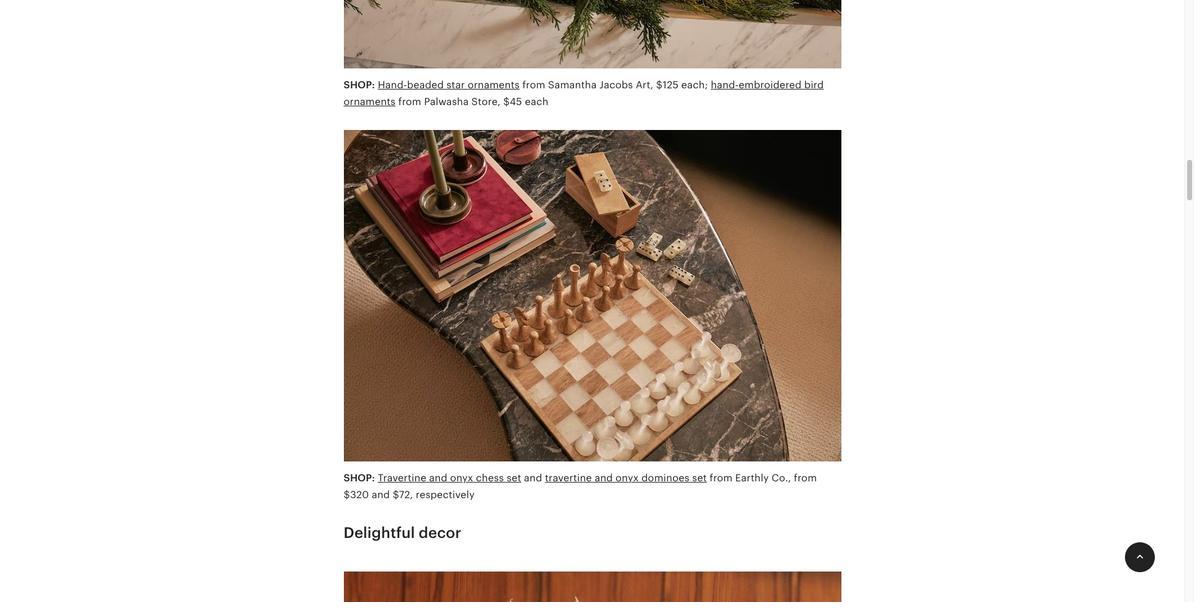 Task type: vqa. For each thing, say whether or not it's contained in the screenshot.
the rightmost below
no



Task type: describe. For each thing, give the bounding box(es) containing it.
co.,
[[772, 472, 792, 484]]

delightful
[[344, 525, 415, 541]]

hand-
[[378, 79, 407, 91]]

1 onyx from the left
[[450, 472, 473, 484]]

2 onyx from the left
[[616, 472, 639, 484]]

from right co.,
[[794, 472, 817, 484]]

from up each
[[523, 79, 546, 91]]

from earthly co., from $320 and $72, respectively
[[344, 472, 817, 501]]

$125
[[656, 79, 679, 91]]

embroidered
[[739, 79, 802, 91]]

shop: travertine and onyx chess set and travertine and onyx dominoes set
[[344, 472, 707, 484]]

delightful decor
[[344, 525, 462, 541]]

travertine and onyx chess set link
[[378, 472, 522, 484]]

hand-embroidered bird ornaments
[[344, 79, 824, 107]]

star
[[447, 79, 465, 91]]

beaded
[[407, 79, 444, 91]]

ornaments inside hand-embroidered bird ornaments
[[344, 96, 396, 107]]

from palwasha store, $45 each
[[396, 96, 549, 107]]

from down beaded
[[399, 96, 422, 107]]

from left "earthly"
[[710, 472, 733, 484]]

1 horizontal spatial ornaments
[[468, 79, 520, 91]]

art,
[[636, 79, 654, 91]]

and inside from earthly co., from $320 and $72, respectively
[[372, 489, 390, 501]]

a handmade chess and dominoes set sit atop a coffee table surrounded by ceramic candle holders and leather coasters image
[[344, 122, 842, 470]]

hand-beaded star ornaments link
[[378, 79, 520, 91]]



Task type: locate. For each thing, give the bounding box(es) containing it.
shop: hand-beaded star ornaments from samantha jacobs art, $125 each;
[[344, 79, 711, 91]]

each
[[525, 96, 549, 107]]

shop: for shop: travertine and onyx chess set and travertine and onyx dominoes set
[[344, 472, 375, 484]]

samantha
[[548, 79, 597, 91]]

0 vertical spatial ornaments
[[468, 79, 520, 91]]

0 horizontal spatial onyx
[[450, 472, 473, 484]]

from
[[523, 79, 546, 91], [399, 96, 422, 107], [710, 472, 733, 484], [794, 472, 817, 484]]

0 vertical spatial shop:
[[344, 79, 375, 91]]

set right dominoes
[[693, 472, 707, 484]]

hand-
[[711, 79, 739, 91]]

travertine and onyx dominoes set link
[[545, 472, 707, 484]]

set
[[507, 472, 522, 484], [693, 472, 707, 484]]

shop: for shop: hand-beaded star ornaments from samantha jacobs art, $125 each;
[[344, 79, 375, 91]]

onyx
[[450, 472, 473, 484], [616, 472, 639, 484]]

earthly
[[736, 472, 769, 484]]

four beaded and embroidered ornaments sit nestled in greenery atop a mantel image
[[344, 0, 842, 76]]

bird
[[805, 79, 824, 91]]

ornaments
[[468, 79, 520, 91], [344, 96, 396, 107]]

$72,
[[393, 489, 413, 501]]

ornaments up store,
[[468, 79, 520, 91]]

onyx up respectively
[[450, 472, 473, 484]]

1 set from the left
[[507, 472, 522, 484]]

$45
[[504, 96, 522, 107]]

0 horizontal spatial set
[[507, 472, 522, 484]]

decor
[[419, 525, 462, 541]]

travertine
[[378, 472, 427, 484]]

and left $72,
[[372, 489, 390, 501]]

chess
[[476, 472, 504, 484]]

0 horizontal spatial ornaments
[[344, 96, 396, 107]]

1 shop: from the top
[[344, 79, 375, 91]]

shop: up $320
[[344, 472, 375, 484]]

1 vertical spatial shop:
[[344, 472, 375, 484]]

palwasha
[[424, 96, 469, 107]]

2 set from the left
[[693, 472, 707, 484]]

1 horizontal spatial set
[[693, 472, 707, 484]]

$320
[[344, 489, 369, 501]]

respectively
[[416, 489, 475, 501]]

and
[[429, 472, 448, 484], [524, 472, 543, 484], [595, 472, 613, 484], [372, 489, 390, 501]]

ornaments down hand-
[[344, 96, 396, 107]]

set right chess
[[507, 472, 522, 484]]

shop:
[[344, 79, 375, 91], [344, 472, 375, 484]]

shop: left hand-
[[344, 79, 375, 91]]

1 horizontal spatial onyx
[[616, 472, 639, 484]]

each;
[[682, 79, 708, 91]]

2 shop: from the top
[[344, 472, 375, 484]]

and up respectively
[[429, 472, 448, 484]]

jacobs
[[600, 79, 633, 91]]

store,
[[472, 96, 501, 107]]

and right travertine
[[595, 472, 613, 484]]

onyx left dominoes
[[616, 472, 639, 484]]

hand-embroidered bird ornaments link
[[344, 79, 824, 107]]

travertine
[[545, 472, 592, 484]]

and left travertine
[[524, 472, 543, 484]]

a leather wine cooler and coasters sit atop a coffee table surrounded by dominoes and ceramic candle holders image
[[344, 564, 842, 602]]

1 vertical spatial ornaments
[[344, 96, 396, 107]]

dominoes
[[642, 472, 690, 484]]



